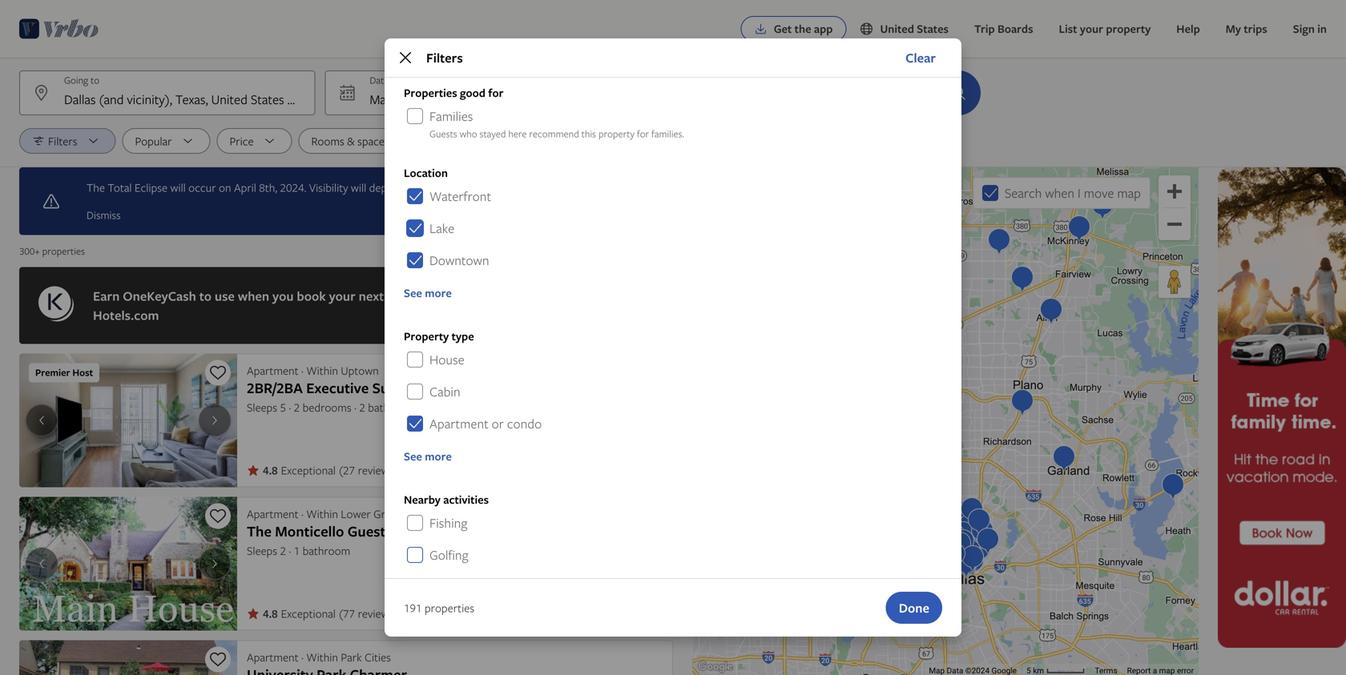 Task type: locate. For each thing, give the bounding box(es) containing it.
1 vertical spatial sleeps
[[247, 543, 277, 559]]

1 vertical spatial within
[[306, 507, 338, 522]]

1 see more from the top
[[404, 286, 452, 301]]

1 vertical spatial see more
[[404, 449, 452, 465]]

1 vertical spatial the
[[247, 522, 272, 541]]

greenville
[[374, 507, 421, 522]]

1 vertical spatial properties
[[425, 601, 475, 616]]

house down the property type
[[430, 351, 465, 369]]

1 vertical spatial &
[[514, 378, 524, 398]]

see up nearby
[[404, 449, 422, 465]]

cabin
[[430, 383, 461, 401]]

recommended
[[484, 133, 554, 149]]

when right use
[[238, 287, 269, 305]]

& left fast
[[514, 378, 524, 398]]

0 vertical spatial reviews)
[[358, 463, 398, 478]]

&
[[347, 133, 355, 149], [514, 378, 524, 398]]

mar
[[370, 91, 391, 108], [418, 91, 440, 108]]

reviews) inside "4.8 exceptional (77 reviews)"
[[358, 606, 398, 622]]

get the app link
[[741, 16, 847, 42]]

0 vertical spatial exterior image
[[19, 497, 237, 631]]

monticello
[[275, 522, 344, 541]]

filters button
[[19, 128, 116, 154]]

- right 17
[[411, 91, 415, 108]]

see more up nearby
[[404, 449, 452, 465]]

shopping
[[430, 579, 481, 596]]

livingroom w/ 55" flat tv image
[[19, 354, 237, 488]]

4.8 exceptional (77 reviews)
[[263, 606, 398, 622]]

· right 5
[[289, 400, 291, 415]]

or
[[492, 415, 504, 433]]

properties
[[404, 85, 457, 101]]

0 vertical spatial see
[[404, 286, 422, 301]]

1 vertical spatial your
[[329, 287, 356, 305]]

for
[[488, 85, 504, 101], [637, 127, 649, 140]]

reviews) right (77
[[358, 606, 398, 622]]

2 right 5
[[294, 400, 300, 415]]

1 horizontal spatial the
[[247, 522, 272, 541]]

property inside properties good for families guests who stayed here recommend this property for families.
[[599, 127, 635, 140]]

see right next in the top of the page
[[404, 286, 422, 301]]

8th,
[[259, 180, 277, 195]]

1 horizontal spatial 2
[[294, 400, 300, 415]]

2 see more from the top
[[404, 449, 452, 465]]

on left april
[[219, 180, 231, 195]]

0 horizontal spatial mar
[[370, 91, 391, 108]]

property type
[[404, 329, 474, 344]]

nearby activities
[[404, 493, 489, 508]]

2 more from the top
[[425, 449, 452, 465]]

1 horizontal spatial property
[[1106, 21, 1151, 36]]

apartment up 5
[[247, 363, 299, 378]]

0 vertical spatial 4.8
[[263, 463, 278, 479]]

within inside apartment · within lower greenville the monticello guest house - charming m streets - dallas sleeps 2 · 1 bathroom
[[306, 507, 338, 522]]

see more up the property
[[404, 286, 452, 301]]

1 vertical spatial house
[[389, 522, 431, 541]]

0 horizontal spatial 2
[[280, 543, 286, 559]]

xsmall image
[[247, 464, 260, 477]]

property
[[1106, 21, 1151, 36], [599, 127, 635, 140]]

more left vrbo,
[[425, 286, 452, 301]]

streets
[[526, 522, 573, 541]]

0 vertical spatial for
[[488, 85, 504, 101]]

1 vertical spatial exterior image
[[19, 641, 237, 676]]

property right this
[[599, 127, 635, 140]]

recommend
[[529, 127, 579, 140]]

within inside apartment · within uptown 2br/2ba executive suite with pool, gym & fast wifi sleeps 5 · 2 bedrooms · 2 bathrooms
[[306, 363, 338, 378]]

google image
[[697, 660, 735, 676]]

1 vertical spatial filters
[[48, 133, 77, 149]]

lower
[[341, 507, 371, 522]]

exceptional left (77
[[281, 606, 336, 622]]

1 vertical spatial exceptional
[[281, 606, 336, 622]]

2 see more button from the top
[[404, 449, 943, 465]]

1 vertical spatial see
[[404, 449, 422, 465]]

my trips
[[1226, 21, 1268, 36]]

with
[[409, 378, 441, 398]]

0 vertical spatial more
[[425, 286, 452, 301]]

0 vertical spatial &
[[347, 133, 355, 149]]

0 horizontal spatial the
[[87, 180, 105, 195]]

sort by recommended button
[[434, 128, 593, 154]]

small image
[[860, 22, 880, 36]]

the right save the monticello guest house - charming m streets - dallas to a trip checkbox
[[247, 522, 272, 541]]

properties
[[42, 244, 85, 258], [425, 601, 475, 616]]

depend
[[369, 180, 405, 195]]

the inside apartment · within lower greenville the monticello guest house - charming m streets - dallas sleeps 2 · 1 bathroom
[[247, 522, 272, 541]]

0 horizontal spatial will
[[170, 180, 186, 195]]

2 vertical spatial within
[[306, 650, 338, 665]]

2 horizontal spatial on
[[438, 287, 453, 305]]

2 within from the top
[[306, 507, 338, 522]]

within for the
[[306, 507, 338, 522]]

apartment · within lower greenville the monticello guest house - charming m streets - dallas sleeps 2 · 1 bathroom
[[247, 507, 624, 559]]

your
[[1080, 21, 1104, 36], [329, 287, 356, 305]]

2 sleeps from the top
[[247, 543, 277, 559]]

uptown
[[341, 363, 379, 378]]

total
[[108, 180, 132, 195]]

when inside earn onekeycash to use when you book your next getaway on vrbo, expedia, and hotels.com
[[238, 287, 269, 305]]

guests
[[430, 127, 458, 140]]

0 vertical spatial see more
[[404, 286, 452, 301]]

getaway
[[387, 287, 435, 305]]

2 exceptional from the top
[[281, 606, 336, 622]]

0 horizontal spatial when
[[238, 287, 269, 305]]

boards
[[998, 21, 1034, 36]]

1 see more button from the top
[[404, 286, 943, 301]]

apartment up 1
[[247, 507, 299, 522]]

1 within from the top
[[306, 363, 338, 378]]

1 vertical spatial see more button
[[404, 449, 943, 465]]

1 vertical spatial reviews)
[[358, 606, 398, 622]]

0 vertical spatial within
[[306, 363, 338, 378]]

1 more from the top
[[425, 286, 452, 301]]

clear
[[906, 49, 936, 67]]

earn onekeycash to use when you book your next getaway on vrbo, expedia, and hotels.com
[[93, 287, 564, 324]]

reviews)
[[358, 463, 398, 478], [358, 606, 398, 622]]

- left the dallas
[[577, 522, 582, 541]]

· up bathroom
[[301, 507, 304, 522]]

apartment inside apartment · within uptown 2br/2ba executive suite with pool, gym & fast wifi sleeps 5 · 2 bedrooms · 2 bathrooms
[[247, 363, 299, 378]]

mar left 17
[[370, 91, 391, 108]]

1 horizontal spatial -
[[434, 522, 440, 541]]

rooms & spaces
[[311, 133, 389, 149]]

on left vrbo,
[[438, 287, 453, 305]]

properties for 191 properties
[[425, 601, 475, 616]]

bedrooms
[[303, 400, 352, 415]]

this
[[582, 127, 596, 140]]

will left the "occur"
[[170, 180, 186, 195]]

1 4.8 from the top
[[263, 463, 278, 479]]

1 reviews) from the top
[[358, 463, 398, 478]]

the left total
[[87, 180, 105, 195]]

apartment inside apartment · within lower greenville the monticello guest house - charming m streets - dallas sleeps 2 · 1 bathroom
[[247, 507, 299, 522]]

sort by recommended
[[447, 133, 554, 149]]

to
[[199, 287, 212, 305]]

- up golfing
[[434, 522, 440, 541]]

expedia,
[[491, 287, 540, 305]]

more up nearby activities
[[425, 449, 452, 465]]

0 vertical spatial exceptional
[[281, 463, 336, 478]]

2 will from the left
[[351, 180, 366, 195]]

1 vertical spatial property
[[599, 127, 635, 140]]

2 inside apartment · within lower greenville the monticello guest house - charming m streets - dallas sleeps 2 · 1 bathroom
[[280, 543, 286, 559]]

1 horizontal spatial your
[[1080, 21, 1104, 36]]

1 sleeps from the top
[[247, 400, 277, 415]]

exceptional left (27
[[281, 463, 336, 478]]

1 vertical spatial when
[[238, 287, 269, 305]]

reviews) inside 4.8 exceptional (27 reviews)
[[358, 463, 398, 478]]

1 exceptional from the top
[[281, 463, 336, 478]]

2 horizontal spatial -
[[577, 522, 582, 541]]

more for apartment or condo
[[425, 449, 452, 465]]

show next image for 2br/2ba executive suite with pool, gym & fast wifi image
[[205, 414, 224, 427]]

trips
[[1244, 21, 1268, 36]]

see more for downtown
[[404, 286, 452, 301]]

& inside apartment · within uptown 2br/2ba executive suite with pool, gym & fast wifi sleeps 5 · 2 bedrooms · 2 bathrooms
[[514, 378, 524, 398]]

cities
[[365, 650, 391, 665]]

·
[[301, 363, 304, 378], [289, 400, 291, 415], [354, 400, 357, 415], [301, 507, 304, 522], [289, 543, 291, 559], [301, 650, 304, 665]]

4.8 for 2br/2ba executive suite with pool, gym & fast wifi
[[263, 463, 278, 479]]

here
[[508, 127, 527, 140]]

2
[[294, 400, 300, 415], [359, 400, 365, 415], [280, 543, 286, 559]]

the
[[87, 180, 105, 195], [247, 522, 272, 541]]

united states button
[[847, 13, 962, 45]]

for right good
[[488, 85, 504, 101]]

my trips link
[[1213, 13, 1281, 45]]

& left spaces
[[347, 133, 355, 149]]

2 reviews) from the top
[[358, 606, 398, 622]]

will left depend
[[351, 180, 366, 195]]

property left help link
[[1106, 21, 1151, 36]]

sort
[[447, 133, 468, 149]]

& inside button
[[347, 133, 355, 149]]

0 horizontal spatial filters
[[48, 133, 77, 149]]

1 see from the top
[[404, 286, 422, 301]]

clear button
[[893, 42, 949, 74]]

within for executive
[[306, 363, 338, 378]]

conditions.
[[489, 180, 542, 195]]

1 horizontal spatial will
[[351, 180, 366, 195]]

states
[[917, 21, 949, 36]]

1 will from the left
[[170, 180, 186, 195]]

sleeps left 1
[[247, 543, 277, 559]]

2 left 1
[[280, 543, 286, 559]]

onekeycash
[[123, 287, 196, 305]]

0 vertical spatial properties
[[42, 244, 85, 258]]

when
[[1045, 184, 1075, 202], [238, 287, 269, 305]]

bathroom
[[303, 543, 350, 559]]

2 for greenville
[[280, 543, 286, 559]]

0 horizontal spatial properties
[[42, 244, 85, 258]]

see more
[[404, 286, 452, 301], [404, 449, 452, 465]]

191 properties
[[404, 601, 475, 616]]

0 horizontal spatial your
[[329, 287, 356, 305]]

1 vertical spatial 4.8
[[263, 607, 278, 622]]

2 down executive
[[359, 400, 365, 415]]

filters
[[426, 49, 463, 67], [48, 133, 77, 149]]

4.8 inside 4.8 exceptional (27 reviews)
[[263, 463, 278, 479]]

2 see from the top
[[404, 449, 422, 465]]

0 vertical spatial filters
[[426, 49, 463, 67]]

within up bedrooms
[[306, 363, 338, 378]]

properties down shopping
[[425, 601, 475, 616]]

see
[[404, 286, 422, 301], [404, 449, 422, 465]]

for left families.
[[637, 127, 649, 140]]

within left the park
[[306, 650, 338, 665]]

0 horizontal spatial &
[[347, 133, 355, 149]]

0 horizontal spatial property
[[599, 127, 635, 140]]

your inside earn onekeycash to use when you book your next getaway on vrbo, expedia, and hotels.com
[[329, 287, 356, 305]]

eclipse
[[135, 180, 168, 195]]

m
[[510, 522, 522, 541]]

1 horizontal spatial mar
[[418, 91, 440, 108]]

(77
[[339, 606, 355, 622]]

sleeps
[[247, 400, 277, 415], [247, 543, 277, 559]]

24
[[443, 91, 457, 108]]

0 vertical spatial your
[[1080, 21, 1104, 36]]

4.8 right xsmall icon
[[263, 607, 278, 622]]

· down executive
[[354, 400, 357, 415]]

mar left 24
[[418, 91, 440, 108]]

5
[[280, 400, 286, 415]]

0 vertical spatial sleeps
[[247, 400, 277, 415]]

1 horizontal spatial on
[[408, 180, 420, 195]]

show previous image for 2br/2ba executive suite with pool, gym & fast wifi image
[[32, 414, 51, 427]]

dialog
[[385, 38, 962, 637]]

properties inside dialog
[[425, 601, 475, 616]]

suite
[[372, 378, 406, 398]]

gym
[[481, 378, 511, 398]]

2 for 2br/2ba
[[294, 400, 300, 415]]

on left "local"
[[408, 180, 420, 195]]

4.8 right xsmall image
[[263, 463, 278, 479]]

0 vertical spatial the
[[87, 180, 105, 195]]

your left next in the top of the page
[[329, 287, 356, 305]]

when left i on the top of page
[[1045, 184, 1075, 202]]

exterior image
[[19, 497, 237, 631], [19, 641, 237, 676]]

1 horizontal spatial properties
[[425, 601, 475, 616]]

sleeps left 5
[[247, 400, 277, 415]]

0 horizontal spatial -
[[411, 91, 415, 108]]

1 horizontal spatial when
[[1045, 184, 1075, 202]]

exceptional inside "4.8 exceptional (77 reviews)"
[[281, 606, 336, 622]]

1
[[294, 543, 300, 559]]

exceptional inside 4.8 exceptional (27 reviews)
[[281, 463, 336, 478]]

reviews) right (27
[[358, 463, 398, 478]]

1 horizontal spatial &
[[514, 378, 524, 398]]

apartment for 2br/2ba
[[247, 363, 299, 378]]

1 horizontal spatial for
[[637, 127, 649, 140]]

visibility
[[309, 180, 348, 195]]

191
[[404, 601, 422, 616]]

within left lower at left
[[306, 507, 338, 522]]

apartment down cabin
[[430, 415, 489, 433]]

1 vertical spatial for
[[637, 127, 649, 140]]

your right list
[[1080, 21, 1104, 36]]

0 vertical spatial see more button
[[404, 286, 943, 301]]

properties right 300+ on the left top of page
[[42, 244, 85, 258]]

more for downtown
[[425, 286, 452, 301]]

0 horizontal spatial on
[[219, 180, 231, 195]]

4.8 for the monticello guest house - charming m streets - dallas
[[263, 607, 278, 622]]

0 vertical spatial property
[[1106, 21, 1151, 36]]

2 4.8 from the top
[[263, 607, 278, 622]]

united
[[880, 21, 914, 36]]

house down nearby
[[389, 522, 431, 541]]

see more button
[[404, 286, 943, 301], [404, 449, 943, 465]]

4.8 inside "4.8 exceptional (77 reviews)"
[[263, 607, 278, 622]]

apartment down xsmall icon
[[247, 650, 299, 665]]

reviews) for with
[[358, 463, 398, 478]]

downtown
[[430, 252, 489, 269]]

rooms
[[311, 133, 345, 149]]

Save The Monticello Guest House - Charming M Streets - Dallas to a trip checkbox
[[205, 504, 231, 529]]

who
[[460, 127, 477, 140]]

see for downtown
[[404, 286, 422, 301]]

1 vertical spatial more
[[425, 449, 452, 465]]



Task type: describe. For each thing, give the bounding box(es) containing it.
filters inside "button"
[[48, 133, 77, 149]]

families
[[430, 107, 473, 125]]

families.
[[652, 127, 684, 140]]

0 horizontal spatial for
[[488, 85, 504, 101]]

properties for 300+ properties
[[42, 244, 85, 258]]

show previous image for the monticello guest house - charming m streets - dallas image
[[32, 558, 51, 571]]

0 vertical spatial house
[[430, 351, 465, 369]]

apartment or condo
[[430, 415, 542, 433]]

search
[[1005, 184, 1042, 202]]

nearby
[[404, 493, 441, 508]]

your inside 'link'
[[1080, 21, 1104, 36]]

type
[[452, 329, 474, 344]]

2 exterior image from the top
[[19, 641, 237, 676]]

local
[[423, 180, 445, 195]]

vrbo logo image
[[19, 16, 99, 42]]

0 vertical spatial when
[[1045, 184, 1075, 202]]

see more button for downtown
[[404, 286, 943, 301]]

see for apartment or condo
[[404, 449, 422, 465]]

i
[[1078, 184, 1081, 202]]

the total eclipse will occur on april 8th, 2024. visibility will depend on local weather conditions.
[[87, 180, 542, 195]]

property inside 'link'
[[1106, 21, 1151, 36]]

april
[[234, 180, 256, 195]]

lake
[[430, 220, 455, 237]]

apartment for greenville
[[247, 507, 299, 522]]

apartment · within uptown 2br/2ba executive suite with pool, gym & fast wifi sleeps 5 · 2 bedrooms · 2 bathrooms
[[247, 363, 589, 415]]

sleeps inside apartment · within uptown 2br/2ba executive suite with pool, gym & fast wifi sleeps 5 · 2 bedrooms · 2 bathrooms
[[247, 400, 277, 415]]

list your property link
[[1046, 13, 1164, 45]]

dialog containing filters
[[385, 38, 962, 637]]

apartment for cities
[[247, 650, 299, 665]]

search when i move map
[[1005, 184, 1141, 202]]

good
[[460, 85, 486, 101]]

by
[[470, 133, 482, 149]]

golfing
[[430, 547, 469, 564]]

mar 17 - mar 24
[[370, 91, 457, 108]]

united states
[[880, 21, 949, 36]]

use
[[215, 287, 235, 305]]

Save 2BR/2BA Executive Suite With Pool, Gym & Fast WiFI to a trip checkbox
[[205, 360, 231, 386]]

2024.
[[280, 180, 306, 195]]

next
[[359, 287, 384, 305]]

help
[[1177, 21, 1201, 36]]

wifi
[[559, 378, 589, 398]]

(27
[[339, 463, 355, 478]]

17
[[394, 91, 408, 108]]

guest
[[348, 522, 386, 541]]

· left the park
[[301, 650, 304, 665]]

1 mar from the left
[[370, 91, 391, 108]]

see more button for apartment or condo
[[404, 449, 943, 465]]

exceptional for the
[[281, 606, 336, 622]]

location
[[404, 166, 448, 181]]

stayed
[[480, 127, 506, 140]]

show next image for the monticello guest house - charming m streets - dallas image
[[205, 558, 224, 571]]

search image
[[949, 83, 968, 103]]

map region
[[693, 168, 1199, 676]]

charming
[[443, 522, 506, 541]]

2 mar from the left
[[418, 91, 440, 108]]

popular button
[[122, 128, 210, 154]]

park
[[341, 650, 362, 665]]

sleeps inside apartment · within lower greenville the monticello guest house - charming m streets - dallas sleeps 2 · 1 bathroom
[[247, 543, 277, 559]]

weather
[[448, 180, 487, 195]]

price
[[230, 133, 254, 149]]

2 horizontal spatial 2
[[359, 400, 365, 415]]

price button
[[217, 128, 292, 154]]

and
[[543, 287, 564, 305]]

my
[[1226, 21, 1242, 36]]

see more for apartment or condo
[[404, 449, 452, 465]]

the
[[795, 21, 812, 36]]

trip boards
[[975, 21, 1034, 36]]

dismiss button
[[87, 208, 121, 222]]

dallas
[[585, 522, 624, 541]]

activities
[[443, 493, 489, 508]]

mar 17 - mar 24 button
[[325, 71, 621, 115]]

· left executive
[[301, 363, 304, 378]]

xsmall image
[[247, 608, 260, 621]]

done button
[[886, 592, 943, 624]]

1 exterior image from the top
[[19, 497, 237, 631]]

pool,
[[445, 378, 477, 398]]

properties good for families guests who stayed here recommend this property for families.
[[404, 85, 684, 140]]

bathrooms
[[368, 400, 421, 415]]

on inside earn onekeycash to use when you book your next getaway on vrbo, expedia, and hotels.com
[[438, 287, 453, 305]]

property
[[404, 329, 449, 344]]

done
[[899, 600, 930, 617]]

house inside apartment · within lower greenville the monticello guest house - charming m streets - dallas sleeps 2 · 1 bathroom
[[389, 522, 431, 541]]

1 horizontal spatial filters
[[426, 49, 463, 67]]

download the app button image
[[755, 22, 768, 35]]

executive
[[306, 378, 369, 398]]

occur
[[188, 180, 216, 195]]

list
[[1059, 21, 1078, 36]]

hotels.com
[[93, 307, 159, 324]]

3 within from the top
[[306, 650, 338, 665]]

host
[[72, 366, 93, 380]]

· left 1
[[289, 543, 291, 559]]

premier host
[[35, 366, 93, 380]]

Save University Park Charmer to a trip checkbox
[[205, 647, 231, 673]]

- inside button
[[411, 91, 415, 108]]

reviews) for guest
[[358, 606, 398, 622]]

exceptional for executive
[[281, 463, 336, 478]]

spaces
[[358, 133, 389, 149]]

trip boards link
[[962, 13, 1046, 45]]

300+ properties
[[19, 244, 85, 258]]

popular
[[135, 133, 172, 149]]

apartment · within park cities
[[247, 650, 391, 665]]

close sort and filter image
[[396, 48, 415, 67]]

move
[[1084, 184, 1115, 202]]

help link
[[1164, 13, 1213, 45]]

you
[[273, 287, 294, 305]]

fishing
[[430, 515, 468, 532]]

apartment inside dialog
[[430, 415, 489, 433]]

get
[[774, 21, 792, 36]]



Task type: vqa. For each thing, say whether or not it's contained in the screenshot.
the topmost 4.8
yes



